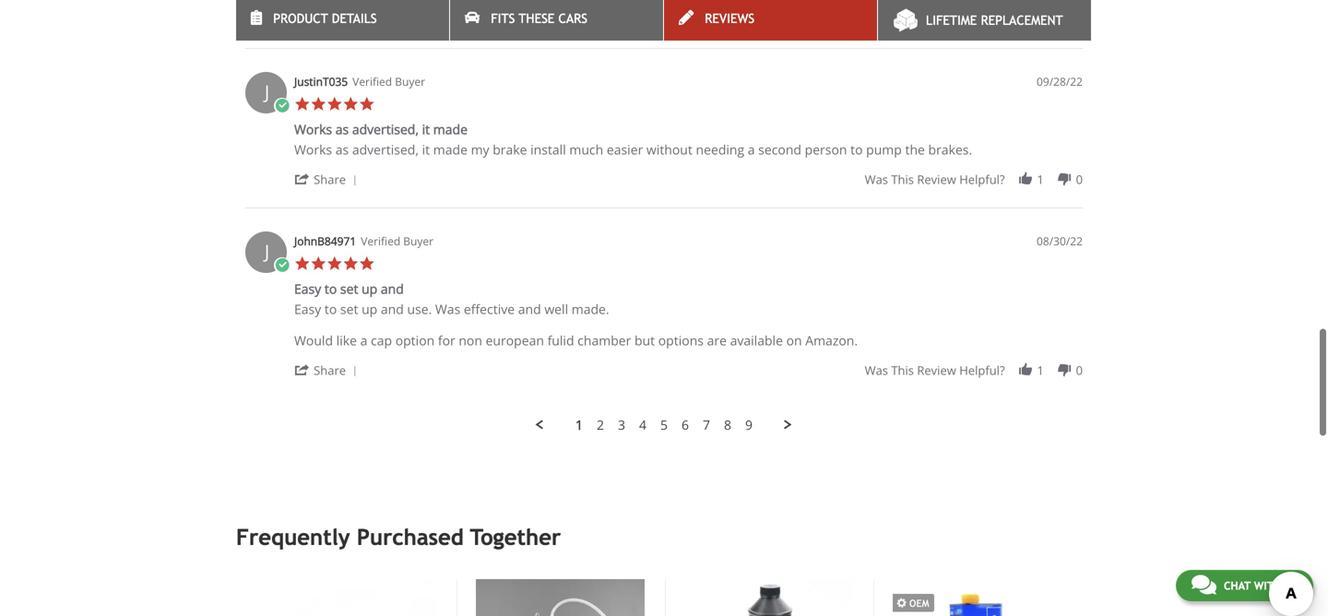 Task type: locate. For each thing, give the bounding box(es) containing it.
3 review from the top
[[917, 362, 956, 379]]

1 vertical spatial seperator image
[[349, 366, 360, 377]]

0 vertical spatial verified buyer heading
[[352, 74, 425, 90]]

1 0 from the top
[[1076, 171, 1083, 188]]

helpful? for works as advertised, it made my brake install much easier without needing a second person to pump the brakes.
[[959, 171, 1005, 188]]

share
[[314, 171, 346, 188], [314, 362, 346, 379]]

share image for works as advertised, it made my brake install much easier without needing a second person to pump the brakes.
[[294, 171, 310, 187]]

this for easy to set up and use. was effective and well made.
[[891, 362, 914, 379]]

chat with us link
[[1176, 570, 1313, 601]]

1 vertical spatial made
[[433, 141, 468, 158]]

2 advertised, from the top
[[352, 141, 419, 158]]

0 vertical spatial buyer
[[395, 74, 425, 89]]

1 j from the top
[[265, 79, 269, 104]]

1 vertical spatial buyer
[[403, 234, 434, 249]]

share image down would
[[294, 362, 310, 378]]

pump
[[866, 141, 902, 158]]

frequently purchased together
[[236, 525, 561, 550]]

set down 'easy to set up and'
[[340, 300, 358, 318]]

1 works from the top
[[294, 121, 332, 138]]

easy down johnb84971
[[294, 280, 321, 298]]

0 vertical spatial to
[[850, 141, 863, 158]]

1 group from the top
[[865, 12, 1083, 28]]

0 vertical spatial 0
[[1076, 171, 1083, 188]]

star image
[[294, 96, 310, 112], [310, 256, 327, 272], [327, 256, 343, 272], [343, 256, 359, 272], [359, 256, 375, 272]]

details
[[332, 11, 377, 26]]

seperator image down works as advertised, it made heading
[[349, 175, 360, 186]]

and left use.
[[381, 300, 404, 318]]

review for works as advertised, it made my brake install much easier without needing a second person to pump the brakes.
[[917, 171, 956, 188]]

0 vertical spatial group
[[865, 12, 1083, 28]]

lifetime replacement
[[926, 13, 1063, 28]]

review left vote up review by johnb84971 on 30 aug 2022 image
[[917, 362, 956, 379]]

2 this from the top
[[891, 171, 914, 188]]

it left my
[[422, 141, 430, 158]]

verified buyer heading
[[352, 74, 425, 90], [361, 234, 434, 249]]

buyer up use.
[[403, 234, 434, 249]]

verified right johnb84971
[[361, 234, 400, 249]]

3 helpful? from the top
[[959, 362, 1005, 379]]

1 vertical spatial as
[[335, 141, 349, 158]]

review date 09/28/22 element
[[1037, 74, 1083, 90]]

share button
[[294, 170, 364, 188], [294, 361, 364, 379]]

up inside 'heading'
[[362, 280, 377, 298]]

to down 'easy to set up and'
[[325, 300, 337, 318]]

0 vertical spatial review
[[917, 12, 956, 28]]

up down johnb84971 verified buyer
[[362, 280, 377, 298]]

11mm brake bleeder wrench image
[[267, 579, 436, 616]]

9 link
[[745, 416, 753, 434]]

1 vertical spatial share button
[[294, 361, 364, 379]]

easy to set up and
[[294, 280, 404, 298]]

set inside 'heading'
[[340, 280, 358, 298]]

was this review helpful? for works as advertised, it made my brake install much easier without needing a second person to pump the brakes.
[[865, 171, 1005, 188]]

3 this from the top
[[891, 362, 914, 379]]

2 up from the top
[[362, 300, 377, 318]]

share image up johnb84971
[[294, 171, 310, 187]]

and inside 'heading'
[[381, 280, 404, 298]]

0 vertical spatial verified
[[352, 74, 392, 89]]

menu containing 1
[[236, 416, 1092, 434]]

2 it from the top
[[422, 141, 430, 158]]

1 vertical spatial set
[[340, 300, 358, 318]]

j for easy to set up and
[[265, 239, 269, 264]]

8 link
[[724, 416, 731, 434]]

up down 'easy to set up and'
[[362, 300, 377, 318]]

0 vertical spatial share image
[[294, 171, 310, 187]]

and
[[381, 280, 404, 298], [381, 300, 404, 318], [518, 300, 541, 318]]

j left circle checkmark icon on the left top
[[265, 79, 269, 104]]

a
[[748, 141, 755, 158], [360, 332, 367, 349]]

review
[[917, 12, 956, 28], [917, 171, 956, 188], [917, 362, 956, 379]]

1 helpful? from the top
[[959, 12, 1005, 28]]

0 vertical spatial set
[[340, 280, 358, 298]]

0 right the vote down review by johnb84971 on 30 aug 2022 image
[[1076, 362, 1083, 379]]

0 vertical spatial up
[[362, 280, 377, 298]]

effective
[[464, 300, 515, 318]]

verified
[[352, 74, 392, 89], [361, 234, 400, 249]]

vote up review by justint035 on 28 sep 2022 image
[[1018, 171, 1034, 187]]

share image
[[294, 171, 310, 187], [294, 362, 310, 378]]

1 vertical spatial verified buyer heading
[[361, 234, 434, 249]]

1 vertical spatial review
[[917, 171, 956, 188]]

options
[[658, 332, 704, 349]]

a left second
[[748, 141, 755, 158]]

works as advertised, it made works as advertised, it made my brake install much easier without needing a second person to pump the brakes.
[[294, 121, 972, 158]]

0
[[1076, 171, 1083, 188], [1076, 362, 1083, 379]]

as
[[335, 121, 349, 138], [335, 141, 349, 158]]

verified buyer heading up 'easy to set up and'
[[361, 234, 434, 249]]

fits
[[491, 11, 515, 26]]

3
[[618, 416, 625, 434]]

1 set from the top
[[340, 280, 358, 298]]

1 right vote up review by johnb84971 on 30 aug 2022 image
[[1037, 362, 1044, 379]]

5 link
[[660, 416, 668, 434]]

to inside 'heading'
[[325, 280, 337, 298]]

1 seperator image from the top
[[349, 175, 360, 186]]

buyer up works as advertised, it made heading
[[395, 74, 425, 89]]

made
[[433, 121, 468, 138], [433, 141, 468, 158]]

j
[[265, 79, 269, 104], [265, 239, 269, 264]]

brake fluid - 500ml image
[[684, 579, 853, 616]]

vote up review by 5speedt on 12 nov 2022 image
[[1018, 12, 1034, 28]]

0 vertical spatial share
[[314, 171, 346, 188]]

helpful? left vote up review by justint035 on 28 sep 2022 icon
[[959, 171, 1005, 188]]

2 share image from the top
[[294, 362, 310, 378]]

share for works as advertised, it made my brake install much easier without needing a second person to pump the brakes.
[[314, 171, 346, 188]]

without
[[646, 141, 693, 158]]

for
[[438, 332, 455, 349]]

tab panel
[[236, 0, 1092, 434]]

was for group associated with easy to set up and use. was effective and well made.
[[865, 362, 888, 379]]

tab panel containing j
[[236, 0, 1092, 434]]

5
[[660, 416, 668, 434]]

group for easy to set up and use. was effective and well made.
[[865, 362, 1083, 379]]

1 vertical spatial a
[[360, 332, 367, 349]]

1 vertical spatial works
[[294, 141, 332, 158]]

to for easy to set up and use. was effective and well made.
[[325, 300, 337, 318]]

to
[[850, 141, 863, 158], [325, 280, 337, 298], [325, 300, 337, 318]]

group
[[865, 12, 1083, 28], [865, 171, 1083, 188], [865, 362, 1083, 379]]

reviews
[[705, 11, 755, 26]]

2 j from the top
[[265, 239, 269, 264]]

2 share button from the top
[[294, 361, 364, 379]]

share button down would
[[294, 361, 364, 379]]

easy to set up and heading
[[294, 280, 404, 301]]

seperator image
[[349, 175, 360, 186], [349, 366, 360, 377]]

1 vertical spatial up
[[362, 300, 377, 318]]

lifetime
[[926, 13, 977, 28]]

1
[[1037, 12, 1044, 28], [1037, 171, 1044, 188], [1037, 362, 1044, 379], [576, 416, 583, 434]]

johnb84971 verified buyer
[[294, 234, 434, 249]]

review left replacement
[[917, 12, 956, 28]]

buyer for easy to set up and
[[403, 234, 434, 249]]

group for works as advertised, it made my brake install much easier without needing a second person to pump the brakes.
[[865, 171, 1083, 188]]

it
[[422, 121, 430, 138], [422, 141, 430, 158]]

share up johnb84971
[[314, 171, 346, 188]]

share down would
[[314, 362, 346, 379]]

2 vertical spatial was this review helpful?
[[865, 362, 1005, 379]]

1 vertical spatial group
[[865, 171, 1083, 188]]

verified up works as advertised, it made heading
[[352, 74, 392, 89]]

0 vertical spatial it
[[422, 121, 430, 138]]

7 link
[[703, 416, 710, 434]]

0 vertical spatial helpful?
[[959, 12, 1005, 28]]

menu
[[236, 416, 1092, 434]]

2 set from the top
[[340, 300, 358, 318]]

review date 08/30/22 element
[[1037, 234, 1083, 249]]

2 group from the top
[[865, 171, 1083, 188]]

2 vertical spatial to
[[325, 300, 337, 318]]

to down johnb84971
[[325, 280, 337, 298]]

0 for works as advertised, it made my brake install much easier without needing a second person to pump the brakes.
[[1076, 171, 1083, 188]]

0 right vote down review by justint035 on 28 sep 2022 image
[[1076, 171, 1083, 188]]

2 seperator image from the top
[[349, 366, 360, 377]]

helpful?
[[959, 12, 1005, 28], [959, 171, 1005, 188], [959, 362, 1005, 379]]

easier
[[607, 141, 643, 158]]

to left pump
[[850, 141, 863, 158]]

0 vertical spatial this
[[891, 12, 914, 28]]

easy up would
[[294, 300, 321, 318]]

1 this from the top
[[891, 12, 914, 28]]

review for easy to set up and use. was effective and well made.
[[917, 362, 956, 379]]

helpful? left vote up review by johnb84971 on 30 aug 2022 image
[[959, 362, 1005, 379]]

cars
[[558, 11, 588, 26]]

fulid
[[547, 332, 574, 349]]

verified buyer heading for easy to set up and
[[361, 234, 434, 249]]

up
[[362, 280, 377, 298], [362, 300, 377, 318]]

chat
[[1224, 579, 1251, 592]]

the
[[905, 141, 925, 158]]

1 it from the top
[[422, 121, 430, 138]]

johnb84971
[[294, 234, 356, 249]]

1 vertical spatial easy
[[294, 300, 321, 318]]

1 share from the top
[[314, 171, 346, 188]]

verified buyer heading for works as advertised, it made
[[352, 74, 425, 90]]

share button up johnb84971
[[294, 170, 364, 188]]

1 right vote up review by justint035 on 28 sep 2022 icon
[[1037, 171, 1044, 188]]

my
[[471, 141, 489, 158]]

1 vertical spatial share
[[314, 362, 346, 379]]

it down the justint035 verified buyer
[[422, 121, 430, 138]]

2 was this review helpful? from the top
[[865, 171, 1005, 188]]

2 0 from the top
[[1076, 362, 1083, 379]]

2 vertical spatial this
[[891, 362, 914, 379]]

2 helpful? from the top
[[959, 171, 1005, 188]]

0 vertical spatial j
[[265, 79, 269, 104]]

1 made from the top
[[433, 121, 468, 138]]

brake bleeder catch bottle image
[[476, 579, 645, 616]]

2 vertical spatial group
[[865, 362, 1083, 379]]

works
[[294, 121, 332, 138], [294, 141, 332, 158]]

0 for easy to set up and use. was effective and well made.
[[1076, 362, 1083, 379]]

star image
[[310, 96, 327, 112], [327, 96, 343, 112], [343, 96, 359, 112], [359, 96, 375, 112], [294, 256, 310, 272]]

2 share from the top
[[314, 362, 346, 379]]

1 easy from the top
[[294, 280, 321, 298]]

0 vertical spatial works
[[294, 121, 332, 138]]

0 vertical spatial was this review helpful?
[[865, 12, 1005, 28]]

1 share image from the top
[[294, 171, 310, 187]]

share for easy to set up and use. was effective and well made.
[[314, 362, 346, 379]]

2 easy from the top
[[294, 300, 321, 318]]

a right like
[[360, 332, 367, 349]]

circle checkmark image
[[274, 98, 290, 114]]

available
[[730, 332, 783, 349]]

1 vertical spatial helpful?
[[959, 171, 1005, 188]]

3 was this review helpful? from the top
[[865, 362, 1005, 379]]

to for easy to set up and
[[325, 280, 337, 298]]

1 horizontal spatial a
[[748, 141, 755, 158]]

was this review helpful? down brakes.
[[865, 171, 1005, 188]]

set down johnb84971 verified buyer
[[340, 280, 358, 298]]

0 vertical spatial advertised,
[[352, 121, 419, 138]]

1 vertical spatial j
[[265, 239, 269, 264]]

set
[[340, 280, 358, 298], [340, 300, 358, 318]]

easy
[[294, 280, 321, 298], [294, 300, 321, 318]]

2 vertical spatial review
[[917, 362, 956, 379]]

2 works from the top
[[294, 141, 332, 158]]

this
[[891, 12, 914, 28], [891, 171, 914, 188], [891, 362, 914, 379]]

09/28/22
[[1037, 74, 1083, 89]]

2 review from the top
[[917, 171, 956, 188]]

0 vertical spatial made
[[433, 121, 468, 138]]

seperator image for easy to set up and use. was effective and well made.
[[349, 366, 360, 377]]

1 right vote up review by 5speedt on 12 nov 2022 image
[[1037, 12, 1044, 28]]

easy inside easy to set up and 'heading'
[[294, 280, 321, 298]]

to inside works as advertised, it made works as advertised, it made my brake install much easier without needing a second person to pump the brakes.
[[850, 141, 863, 158]]

0 vertical spatial share button
[[294, 170, 364, 188]]

4
[[639, 416, 647, 434]]

option
[[395, 332, 435, 349]]

and left well
[[518, 300, 541, 318]]

1 vertical spatial it
[[422, 141, 430, 158]]

on
[[786, 332, 802, 349]]

0 vertical spatial a
[[748, 141, 755, 158]]

1 vertical spatial was this review helpful?
[[865, 171, 1005, 188]]

vote down review by justint035 on 28 sep 2022 image
[[1056, 171, 1073, 187]]

was
[[865, 12, 888, 28], [865, 171, 888, 188], [435, 300, 460, 318], [865, 362, 888, 379]]

2 vertical spatial helpful?
[[959, 362, 1005, 379]]

0 vertical spatial as
[[335, 121, 349, 138]]

0 vertical spatial easy
[[294, 280, 321, 298]]

product details
[[273, 11, 377, 26]]

and for easy to set up and
[[381, 280, 404, 298]]

was this review helpful? left vote up review by johnb84971 on 30 aug 2022 image
[[865, 362, 1005, 379]]

1 up from the top
[[362, 280, 377, 298]]

j left circle checkmark image
[[265, 239, 269, 264]]

0 vertical spatial seperator image
[[349, 175, 360, 186]]

share button for easy to set up and use. was effective and well made.
[[294, 361, 364, 379]]

3 group from the top
[[865, 362, 1083, 379]]

seperator image down like
[[349, 366, 360, 377]]

1 vertical spatial this
[[891, 171, 914, 188]]

8
[[724, 416, 731, 434]]

and up "cap"
[[381, 280, 404, 298]]

vote down review by 5speedt on 12 nov 2022 image
[[1056, 12, 1073, 28]]

verified buyer heading up works as advertised, it made heading
[[352, 74, 425, 90]]

chamber
[[578, 332, 631, 349]]

was this review helpful? left vote up review by 5speedt on 12 nov 2022 image
[[865, 12, 1005, 28]]

use.
[[407, 300, 432, 318]]

1 vertical spatial 0
[[1076, 362, 1083, 379]]

1 vertical spatial verified
[[361, 234, 400, 249]]

review down brakes.
[[917, 171, 956, 188]]

1 share button from the top
[[294, 170, 364, 188]]

1 vertical spatial to
[[325, 280, 337, 298]]

helpful? left vote up review by 5speedt on 12 nov 2022 image
[[959, 12, 1005, 28]]

1 vertical spatial advertised,
[[352, 141, 419, 158]]

1 vertical spatial share image
[[294, 362, 310, 378]]



Task type: describe. For each thing, give the bounding box(es) containing it.
9
[[745, 416, 753, 434]]

1 was this review helpful? from the top
[[865, 12, 1005, 28]]

well
[[544, 300, 568, 318]]

4 link
[[639, 416, 647, 434]]

0 horizontal spatial a
[[360, 332, 367, 349]]

2 made from the top
[[433, 141, 468, 158]]

verified for works as advertised, it made
[[352, 74, 392, 89]]

7
[[703, 416, 710, 434]]

1 for vote up review by justint035 on 28 sep 2022 icon
[[1037, 171, 1044, 188]]

was for works as advertised, it made my brake install much easier without needing a second person to pump the brakes.'s group
[[865, 171, 888, 188]]

1 for vote up review by johnb84971 on 30 aug 2022 image
[[1037, 362, 1044, 379]]

vote up review by johnb84971 on 30 aug 2022 image
[[1018, 362, 1034, 378]]

share button for works as advertised, it made my brake install much easier without needing a second person to pump the brakes.
[[294, 170, 364, 188]]

easy for easy to set up and
[[294, 280, 321, 298]]

1 link
[[576, 416, 583, 434]]

person
[[805, 141, 847, 158]]

set for easy to set up and use. was effective and well made.
[[340, 300, 358, 318]]

up for easy to set up and
[[362, 280, 377, 298]]

set for easy to set up and
[[340, 280, 358, 298]]

but
[[635, 332, 655, 349]]

lifetime replacement link
[[878, 0, 1091, 41]]

are
[[707, 332, 727, 349]]

up for easy to set up and use. was effective and well made.
[[362, 300, 377, 318]]

justint035 verified buyer
[[294, 74, 425, 89]]

european
[[486, 332, 544, 349]]

much
[[569, 141, 603, 158]]

justint035
[[294, 74, 348, 89]]

install
[[530, 141, 566, 158]]

would
[[294, 332, 333, 349]]

6
[[682, 416, 689, 434]]

a inside works as advertised, it made works as advertised, it made my brake install much easier without needing a second person to pump the brakes.
[[748, 141, 755, 158]]

seperator image for works as advertised, it made my brake install much easier without needing a second person to pump the brakes.
[[349, 175, 360, 186]]

08/30/22
[[1037, 234, 1083, 249]]

with
[[1254, 579, 1281, 592]]

2 link
[[597, 416, 604, 434]]

brakes.
[[928, 141, 972, 158]]

like
[[336, 332, 357, 349]]

frequently
[[236, 525, 350, 550]]

purchased
[[357, 525, 464, 550]]

j for works as advertised, it made
[[265, 79, 269, 104]]

needing
[[696, 141, 744, 158]]

was this review helpful? for easy to set up and use. was effective and well made.
[[865, 362, 1005, 379]]

easy for easy to set up and use. was effective and well made.
[[294, 300, 321, 318]]

us
[[1285, 579, 1298, 592]]

chat with us
[[1224, 579, 1298, 592]]

cap
[[371, 332, 392, 349]]

2 as from the top
[[335, 141, 349, 158]]

comments image
[[1192, 574, 1216, 596]]

second
[[758, 141, 802, 158]]

product
[[273, 11, 328, 26]]

1 as from the top
[[335, 121, 349, 138]]

works as advertised, it made heading
[[294, 121, 468, 142]]

1 advertised, from the top
[[352, 121, 419, 138]]

circle checkmark image
[[274, 257, 290, 274]]

this for works as advertised, it made my brake install much easier without needing a second person to pump the brakes.
[[891, 171, 914, 188]]

helpful? for easy to set up and use. was effective and well made.
[[959, 362, 1005, 379]]

amazon.
[[805, 332, 858, 349]]

product details link
[[236, 0, 449, 41]]

6 link
[[682, 416, 689, 434]]

share image for easy to set up and use. was effective and well made.
[[294, 362, 310, 378]]

fits these cars link
[[450, 0, 663, 41]]

1 for vote up review by 5speedt on 12 nov 2022 image
[[1037, 12, 1044, 28]]

non
[[459, 332, 482, 349]]

these
[[519, 11, 555, 26]]

was for first group from the top
[[865, 12, 888, 28]]

fits these cars
[[491, 11, 588, 26]]

together
[[470, 525, 561, 550]]

1 review from the top
[[917, 12, 956, 28]]

vote down review by johnb84971 on 30 aug 2022 image
[[1056, 362, 1073, 378]]

and for easy to set up and use. was effective and well made.
[[381, 300, 404, 318]]

made.
[[572, 300, 609, 318]]

3 link
[[618, 416, 625, 434]]

1 left 2 link
[[576, 416, 583, 434]]

would like a cap option for non european fulid chamber but options are available on amazon.
[[294, 332, 858, 349]]

typ 200 brake fluid - 1 liter image
[[893, 579, 1062, 616]]

reviews link
[[664, 0, 877, 41]]

easy to set up and use. was effective and well made.
[[294, 300, 609, 318]]

replacement
[[981, 13, 1063, 28]]

brake
[[493, 141, 527, 158]]

buyer for works as advertised, it made
[[395, 74, 425, 89]]

2
[[597, 416, 604, 434]]

verified for easy to set up and
[[361, 234, 400, 249]]



Task type: vqa. For each thing, say whether or not it's contained in the screenshot.
left Add
no



